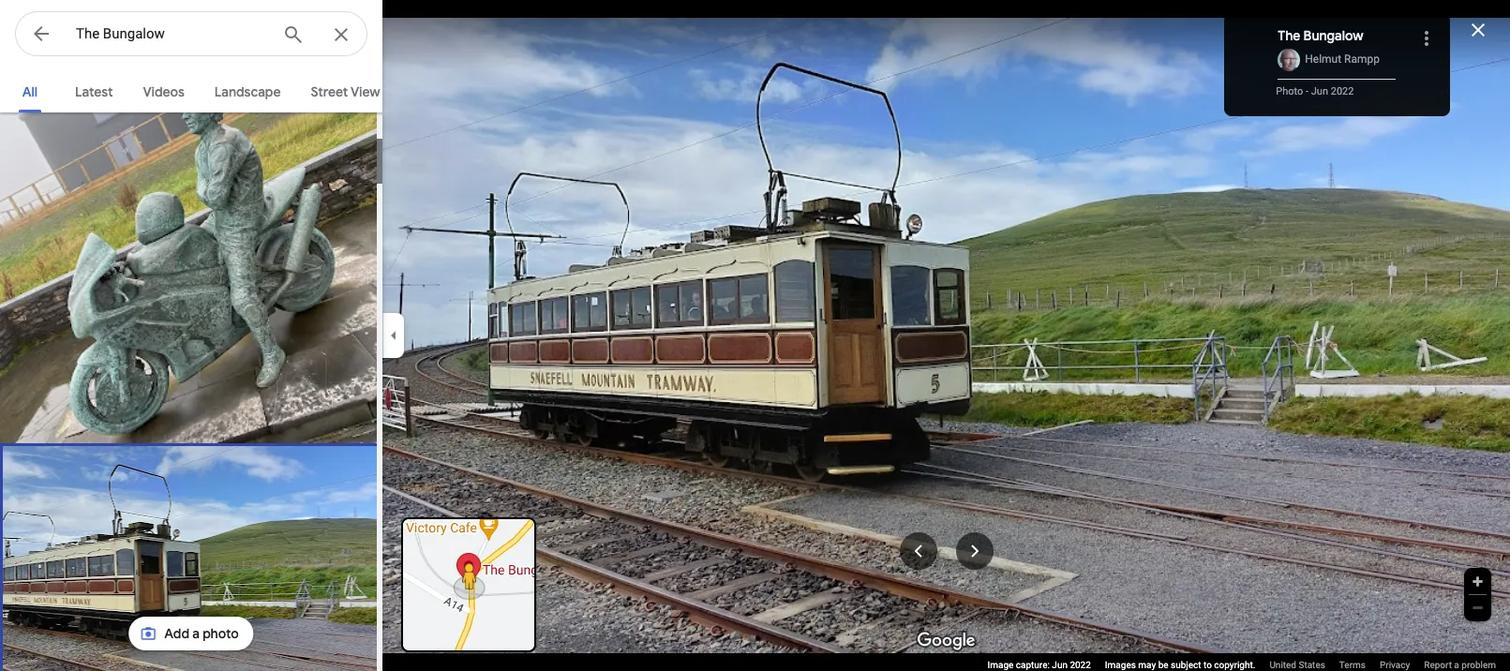 Task type: vqa. For each thing, say whether or not it's contained in the screenshot.
Helmut Rampp
yes



Task type: describe. For each thing, give the bounding box(es) containing it.
image
[[988, 660, 1014, 671]]

problem
[[1462, 660, 1497, 671]]

add
[[164, 626, 189, 642]]

&
[[383, 83, 392, 100]]

a for add
[[192, 626, 200, 642]]

zoom out image
[[1471, 601, 1486, 615]]

images may be subject to copyright.
[[1106, 660, 1256, 671]]

jun for capture:
[[1053, 660, 1068, 671]]

2022 for image capture: jun 2022
[[1070, 660, 1091, 671]]

subject
[[1171, 660, 1202, 671]]

helmut rampp link
[[1306, 53, 1380, 66]]

photos of the bungalow main content
[[0, 63, 438, 671]]

add a photo button
[[129, 611, 254, 656]]

photo 2 image
[[0, 63, 381, 444]]

tab list inside google maps element
[[0, 68, 438, 113]]

add a photo
[[164, 626, 239, 642]]

a for report
[[1455, 660, 1460, 671]]

capture:
[[1016, 660, 1050, 671]]

street
[[311, 83, 348, 100]]

 button
[[15, 11, 68, 60]]

videos button
[[128, 68, 200, 113]]

helmut rampp
[[1306, 53, 1380, 66]]

none field inside the "the bungalow" field
[[76, 23, 267, 45]]

all button
[[0, 68, 60, 113]]

photo
[[203, 626, 239, 642]]

landscape
[[215, 83, 281, 100]]

report a problem
[[1425, 660, 1497, 671]]

zoom in image
[[1471, 575, 1486, 589]]

photo
[[1277, 85, 1304, 98]]

copyright.
[[1215, 660, 1256, 671]]

jun for -
[[1312, 85, 1329, 98]]

The Bungalow field
[[15, 11, 368, 57]]

collapse side panel image
[[384, 325, 404, 346]]


[[30, 21, 53, 47]]

states
[[1299, 660, 1326, 671]]

interactive map image
[[403, 520, 535, 651]]

images
[[1106, 660, 1136, 671]]

the
[[1279, 27, 1301, 44]]

all
[[22, 83, 38, 100]]

view
[[351, 83, 380, 100]]

 search field
[[15, 11, 383, 60]]

image capture: jun 2022
[[988, 660, 1091, 671]]

360°
[[395, 83, 423, 100]]

landscape button
[[200, 68, 296, 113]]



Task type: locate. For each thing, give the bounding box(es) containing it.
1 vertical spatial a
[[1455, 660, 1460, 671]]

1 vertical spatial 2022
[[1070, 660, 1091, 671]]

latest
[[75, 83, 113, 100]]

1 horizontal spatial a
[[1455, 660, 1460, 671]]

view helmut rampp's profile image
[[1279, 49, 1301, 71]]

latest button
[[60, 68, 128, 113]]

street view & 360°
[[311, 83, 423, 100]]

0 vertical spatial a
[[192, 626, 200, 642]]

footer containing image capture: jun 2022
[[988, 659, 1511, 671]]

rampp
[[1345, 53, 1380, 66]]

terms button
[[1340, 659, 1366, 671]]

street view & 360° button
[[296, 68, 438, 113]]

2022 left images
[[1070, 660, 1091, 671]]

be
[[1159, 660, 1169, 671]]

a
[[192, 626, 200, 642], [1455, 660, 1460, 671]]

report a problem link
[[1425, 659, 1497, 671]]

google maps element
[[0, 0, 1511, 671]]

footer inside google maps element
[[988, 659, 1511, 671]]

bungalow
[[1304, 27, 1364, 44]]

privacy
[[1380, 660, 1411, 671]]

to
[[1204, 660, 1212, 671]]

0 horizontal spatial jun
[[1053, 660, 1068, 671]]

1 horizontal spatial jun
[[1312, 85, 1329, 98]]

privacy button
[[1380, 659, 1411, 671]]

0 horizontal spatial a
[[192, 626, 200, 642]]

0 vertical spatial 2022
[[1331, 85, 1355, 98]]

united states
[[1270, 660, 1326, 671]]

1 horizontal spatial 2022
[[1331, 85, 1355, 98]]

jun right - on the top right
[[1312, 85, 1329, 98]]

a right report
[[1455, 660, 1460, 671]]

2022 for photo - jun 2022
[[1331, 85, 1355, 98]]

a right add
[[192, 626, 200, 642]]

1 vertical spatial jun
[[1053, 660, 1068, 671]]

jun
[[1312, 85, 1329, 98], [1053, 660, 1068, 671]]

the bungalow
[[1279, 27, 1364, 44]]

2022
[[1331, 85, 1355, 98], [1070, 660, 1091, 671]]

united states button
[[1270, 659, 1326, 671]]

0 vertical spatial jun
[[1312, 85, 1329, 98]]

united
[[1270, 660, 1297, 671]]

None field
[[76, 23, 267, 45]]

tab list containing all
[[0, 68, 438, 113]]

-
[[1306, 85, 1309, 98]]

terms
[[1340, 660, 1366, 671]]

photo - jun 2022
[[1277, 85, 1355, 98]]

tab list
[[0, 68, 438, 113]]

add a photo image
[[140, 626, 157, 642]]

a inside button
[[192, 626, 200, 642]]

jun right the capture:
[[1053, 660, 1068, 671]]

2022 down "helmut rampp"
[[1331, 85, 1355, 98]]

a inside footer
[[1455, 660, 1460, 671]]

jun inside footer
[[1053, 660, 1068, 671]]

may
[[1139, 660, 1156, 671]]

0 horizontal spatial 2022
[[1070, 660, 1091, 671]]

report
[[1425, 660, 1453, 671]]

helmut
[[1306, 53, 1342, 66]]

videos
[[143, 83, 185, 100]]

footer
[[988, 659, 1511, 671]]



